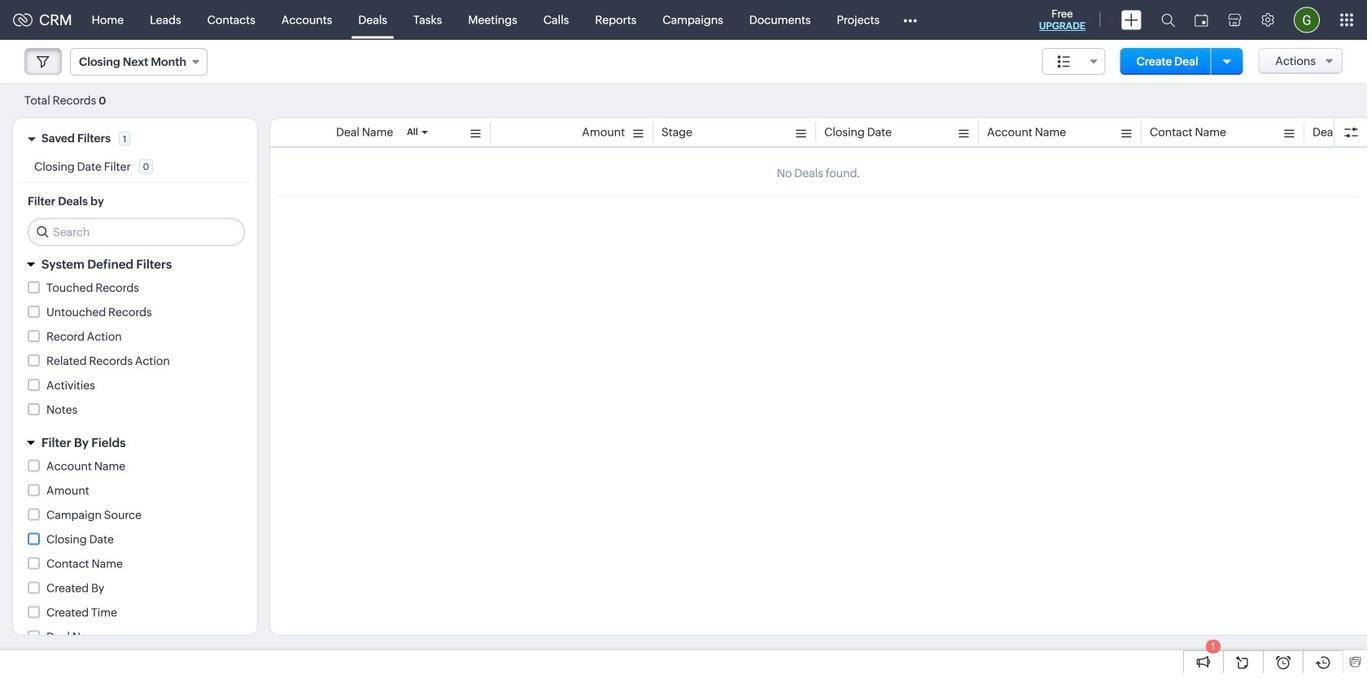Task type: vqa. For each thing, say whether or not it's contained in the screenshot.
Profile icon
yes



Task type: locate. For each thing, give the bounding box(es) containing it.
create menu image
[[1121, 10, 1142, 30]]

none field size
[[1042, 48, 1106, 75]]

profile image
[[1294, 7, 1320, 33]]

create menu element
[[1112, 0, 1151, 39]]

calendar image
[[1195, 13, 1208, 26]]

Other Modules field
[[893, 7, 928, 33]]

None field
[[70, 48, 208, 76], [1042, 48, 1106, 75], [70, 48, 208, 76]]

Search text field
[[28, 219, 244, 245]]



Task type: describe. For each thing, give the bounding box(es) containing it.
search image
[[1161, 13, 1175, 27]]

size image
[[1058, 55, 1071, 69]]

search element
[[1151, 0, 1185, 40]]

logo image
[[13, 13, 33, 26]]

profile element
[[1284, 0, 1330, 39]]



